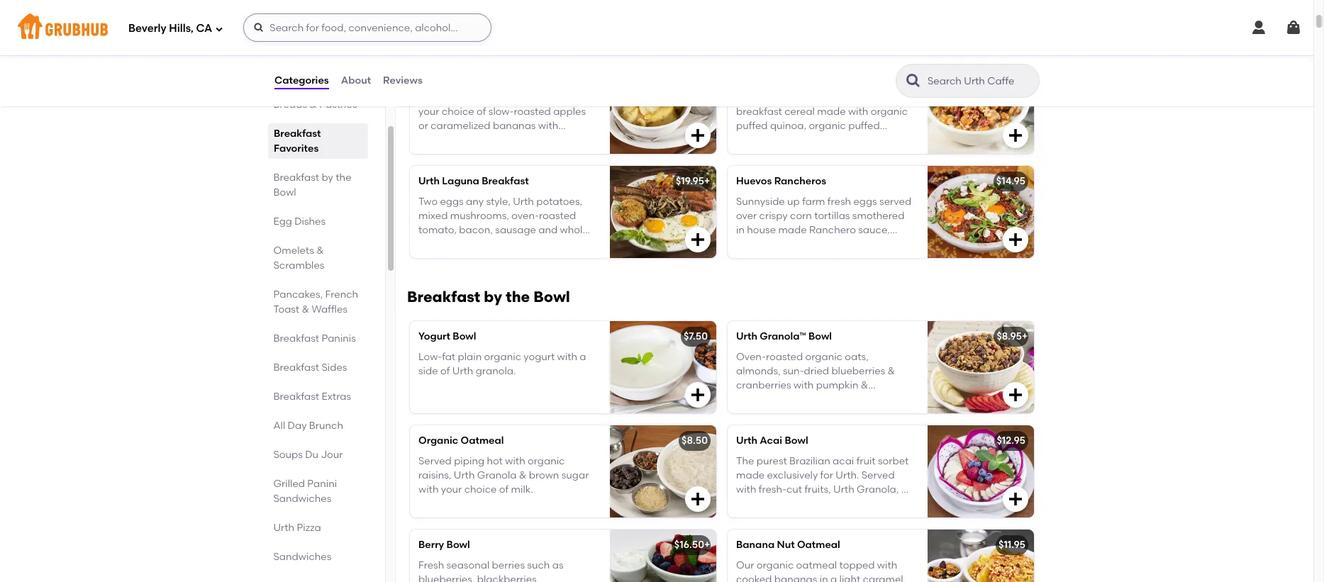 Task type: describe. For each thing, give the bounding box(es) containing it.
organic oatmeal image
[[610, 426, 717, 518]]

side
[[419, 365, 438, 377]]

1 vertical spatial the
[[506, 288, 530, 306]]

bowl up seasonal
[[447, 539, 470, 552]]

sausage
[[496, 224, 536, 236]]

roasted for bananas
[[514, 106, 551, 118]]

1 vertical spatial breakfast by the bowl
[[407, 288, 570, 306]]

egg dishes tab
[[274, 214, 363, 229]]

bowl up plain
[[453, 331, 476, 343]]

1 horizontal spatial by
[[484, 288, 502, 306]]

pastries
[[320, 99, 358, 111]]

organic inside served piping hot with organic raisins, urth granola & brown sugar with your choice of milk.
[[528, 455, 565, 467]]

jour
[[321, 449, 343, 461]]

soups du jour tab
[[274, 448, 363, 463]]

breakfast up served
[[517, 71, 565, 83]]

all day brunch
[[274, 420, 344, 432]]

served
[[419, 455, 452, 467]]

breads
[[274, 99, 308, 111]]

urth granola™ bowl
[[737, 331, 832, 343]]

french
[[326, 289, 359, 301]]

the inside 'tab'
[[336, 172, 352, 184]]

berries
[[492, 560, 525, 572]]

tomato,
[[419, 224, 457, 236]]

about button
[[340, 55, 372, 106]]

brown
[[529, 470, 559, 482]]

du
[[306, 449, 319, 461]]

a inside the our organic oatmeal topped with cooked bananas in a light carame
[[831, 574, 837, 583]]

potatoes,
[[537, 196, 583, 208]]

hills,
[[169, 22, 194, 35]]

$16.50 +
[[675, 539, 711, 552]]

waffles
[[312, 304, 348, 316]]

with up 'l.a.!' at the top left of page
[[538, 120, 559, 132]]

seasonal
[[447, 560, 490, 572]]

piping
[[454, 455, 485, 467]]

urth left granola™
[[737, 331, 758, 343]]

Search Urth Caffe search field
[[927, 75, 1035, 88]]

pudding
[[482, 91, 523, 103]]

bananas inside warm bread pudding served with your choice of slow-roasted apples or caramelized bananas with steamed milk. the best in l.a.!
[[493, 120, 536, 132]]

warm bread pudding served with your choice of slow-roasted apples or caramelized bananas with steamed milk. the best in l.a.!
[[419, 91, 586, 147]]

svg image for $8.50
[[690, 491, 707, 508]]

style,
[[486, 196, 511, 208]]

banana nut oatmeal
[[737, 539, 841, 552]]

urth left the acai
[[737, 435, 758, 447]]

or
[[419, 120, 429, 132]]

bowl up yogurt
[[534, 288, 570, 306]]

rancheros
[[775, 175, 827, 188]]

breakfast by the bowl inside breakfast by the bowl 'tab'
[[274, 172, 352, 199]]

dishes
[[295, 216, 326, 228]]

$8.50
[[682, 435, 708, 447]]

of inside low-fat plain organic yogurt with a side of urth granola.
[[441, 365, 450, 377]]

bowl right the acai
[[785, 435, 809, 447]]

urth acai bowl
[[737, 435, 809, 447]]

breakfast favorites tab
[[274, 126, 363, 156]]

egg
[[274, 216, 293, 228]]

two eggs any style, urth potatoes, mixed mushrooms, oven-roasted tomato, bacon, sausage and whole wheat toast.
[[419, 196, 589, 251]]

search icon image
[[905, 72, 922, 89]]

cooked
[[737, 574, 772, 583]]

about
[[341, 74, 371, 86]]

milk. inside warm bread pudding served with your choice of slow-roasted apples or caramelized bananas with steamed milk. the best in l.a.!
[[464, 134, 486, 147]]

yogurt
[[524, 351, 555, 363]]

choice inside served piping hot with organic raisins, urth granola & brown sugar with your choice of milk.
[[465, 484, 497, 496]]

with inside the our organic oatmeal topped with cooked bananas in a light carame
[[878, 560, 898, 572]]

toast.
[[451, 239, 479, 251]]

egg dishes
[[274, 216, 326, 228]]

bowl right granola™
[[809, 331, 832, 343]]

urth granola™ bowl image
[[928, 322, 1035, 414]]

breakfast paninis
[[274, 333, 356, 345]]

svg image for $19.95
[[690, 232, 707, 249]]

Search for food, convenience, alcohol... search field
[[244, 13, 492, 42]]

low-fat plain organic yogurt with a side of urth granola.
[[419, 351, 587, 377]]

urth inside low-fat plain organic yogurt with a side of urth granola.
[[453, 365, 474, 377]]

two
[[419, 196, 438, 208]]

oven-
[[512, 210, 539, 222]]

roasted for and
[[539, 210, 576, 222]]

$19.95 +
[[676, 175, 711, 188]]

breakfast sides tab
[[274, 360, 363, 375]]

breakfast paninis tab
[[274, 331, 363, 346]]

l.a.!
[[543, 134, 563, 147]]

urth laguna breakfast
[[419, 175, 529, 188]]

toast
[[274, 304, 300, 316]]

+ for $8.95
[[1023, 331, 1028, 343]]

panini
[[308, 478, 338, 490]]

berry
[[419, 539, 444, 552]]

served piping hot with organic raisins, urth granola & brown sugar with your choice of milk.
[[419, 455, 589, 496]]

nut
[[777, 539, 795, 552]]

best
[[509, 134, 529, 147]]

plain
[[458, 351, 482, 363]]

omelets
[[274, 245, 315, 257]]

apples
[[554, 106, 586, 118]]

granola.
[[476, 365, 516, 377]]

$7.50
[[684, 331, 708, 343]]

scrambles
[[274, 260, 325, 272]]

urth bread pudding breakfast image
[[610, 62, 717, 154]]

paninis
[[322, 333, 356, 345]]

laguna
[[442, 175, 480, 188]]

whole
[[560, 224, 589, 236]]

milk. inside served piping hot with organic raisins, urth granola & brown sugar with your choice of milk.
[[511, 484, 533, 496]]

banana
[[737, 539, 775, 552]]

hot
[[487, 455, 503, 467]]

categories
[[275, 74, 329, 86]]

by inside 'tab'
[[322, 172, 334, 184]]

& right breads
[[310, 99, 317, 111]]

such
[[527, 560, 550, 572]]

your inside served piping hot with organic raisins, urth granola & brown sugar with your choice of milk.
[[441, 484, 462, 496]]

fresh
[[419, 560, 444, 572]]

reviews button
[[383, 55, 423, 106]]

acai
[[760, 435, 783, 447]]

wheat
[[419, 239, 449, 251]]

$14.95
[[997, 175, 1026, 188]]

pancakes,
[[274, 289, 323, 301]]

beverly
[[128, 22, 166, 35]]

pancakes, french toast & waffles tab
[[274, 287, 363, 317]]



Task type: locate. For each thing, give the bounding box(es) containing it.
urth crunch gluten-free cereal image
[[928, 62, 1035, 154]]

grilled panini sandwiches tab
[[274, 477, 363, 507]]

& down the pancakes, on the left of page
[[302, 304, 310, 316]]

sandwiches inside the grilled panini sandwiches
[[274, 493, 332, 505]]

breakfast by the bowl up yogurt bowl
[[407, 288, 570, 306]]

your down warm
[[419, 106, 440, 118]]

organic oatmeal
[[419, 435, 504, 447]]

with up apples
[[559, 91, 579, 103]]

1 vertical spatial by
[[484, 288, 502, 306]]

all
[[274, 420, 286, 432]]

your
[[419, 106, 440, 118], [441, 484, 462, 496]]

sides
[[322, 362, 348, 374]]

urth up two
[[419, 175, 440, 188]]

ca
[[196, 22, 212, 35]]

omelets & scrambles
[[274, 245, 325, 272]]

+ for $19.95
[[705, 175, 711, 188]]

your down "raisins,"
[[441, 484, 462, 496]]

svg image
[[690, 232, 707, 249], [1008, 232, 1025, 249], [690, 387, 707, 404], [690, 491, 707, 508]]

1 horizontal spatial milk.
[[511, 484, 533, 496]]

the up yogurt
[[506, 288, 530, 306]]

breakfast up favorites
[[274, 128, 321, 140]]

bananas up best
[[493, 120, 536, 132]]

oatmeal up hot
[[461, 435, 504, 447]]

urth down plain
[[453, 365, 474, 377]]

the
[[336, 172, 352, 184], [506, 288, 530, 306]]

breakfast inside breakfast extras tab
[[274, 391, 320, 403]]

0 horizontal spatial a
[[580, 351, 587, 363]]

breakfast extras tab
[[274, 390, 363, 404]]

grilled
[[274, 478, 305, 490]]

grilled panini sandwiches
[[274, 478, 338, 505]]

blueberries,
[[419, 574, 475, 583]]

+ for $16.50
[[705, 539, 711, 552]]

urth acai bowl image
[[928, 426, 1035, 518]]

2 horizontal spatial organic
[[757, 560, 794, 572]]

2 horizontal spatial of
[[499, 484, 509, 496]]

roasted inside warm bread pudding served with your choice of slow-roasted apples or caramelized bananas with steamed milk. the best in l.a.!
[[514, 106, 551, 118]]

0 vertical spatial milk.
[[464, 134, 486, 147]]

choice
[[442, 106, 474, 118], [465, 484, 497, 496]]

reviews
[[383, 74, 423, 86]]

0 vertical spatial of
[[477, 106, 486, 118]]

milk.
[[464, 134, 486, 147], [511, 484, 533, 496]]

yogurt
[[419, 331, 451, 343]]

svg image up $16.50 +
[[690, 491, 707, 508]]

bowl up egg
[[274, 187, 297, 199]]

0 vertical spatial in
[[532, 134, 540, 147]]

2 vertical spatial organic
[[757, 560, 794, 572]]

a inside low-fat plain organic yogurt with a side of urth granola.
[[580, 351, 587, 363]]

0 horizontal spatial in
[[532, 134, 540, 147]]

2 vertical spatial of
[[499, 484, 509, 496]]

1 horizontal spatial oatmeal
[[798, 539, 841, 552]]

beverly hills, ca
[[128, 22, 212, 35]]

with right yogurt
[[557, 351, 578, 363]]

& inside pancakes, french toast & waffles
[[302, 304, 310, 316]]

$8.95 +
[[997, 331, 1028, 343]]

1 horizontal spatial your
[[441, 484, 462, 496]]

organic down nut
[[757, 560, 794, 572]]

tab
[[274, 579, 363, 583]]

$8.95 for $8.95
[[1001, 71, 1026, 83]]

organic up granola.
[[484, 351, 522, 363]]

1 sandwiches from the top
[[274, 493, 332, 505]]

sandwiches down urth pizza
[[274, 551, 332, 563]]

breakfast inside breakfast by the bowl 'tab'
[[274, 172, 320, 184]]

0 vertical spatial choice
[[442, 106, 474, 118]]

0 vertical spatial sandwiches
[[274, 493, 332, 505]]

1 vertical spatial milk.
[[511, 484, 533, 496]]

as
[[553, 560, 564, 572]]

0 vertical spatial a
[[580, 351, 587, 363]]

bananas inside the our organic oatmeal topped with cooked bananas in a light carame
[[775, 574, 818, 583]]

your inside warm bread pudding served with your choice of slow-roasted apples or caramelized bananas with steamed milk. the best in l.a.!
[[419, 106, 440, 118]]

0 vertical spatial oatmeal
[[461, 435, 504, 447]]

1 vertical spatial bananas
[[775, 574, 818, 583]]

0 horizontal spatial breakfast by the bowl
[[274, 172, 352, 199]]

urth inside two eggs any style, urth potatoes, mixed mushrooms, oven-roasted tomato, bacon, sausage and whole wheat toast.
[[513, 196, 534, 208]]

oatmeal
[[461, 435, 504, 447], [798, 539, 841, 552]]

1 vertical spatial in
[[820, 574, 829, 583]]

1 vertical spatial a
[[831, 574, 837, 583]]

1 vertical spatial sandwiches
[[274, 551, 332, 563]]

&
[[310, 99, 317, 111], [317, 245, 324, 257], [302, 304, 310, 316], [519, 470, 527, 482]]

by up low-fat plain organic yogurt with a side of urth granola.
[[484, 288, 502, 306]]

bread
[[442, 71, 472, 83]]

sandwiches down grilled
[[274, 493, 332, 505]]

with inside low-fat plain organic yogurt with a side of urth granola.
[[557, 351, 578, 363]]

mixed
[[419, 210, 448, 222]]

urth inside urth pizza tab
[[274, 522, 295, 534]]

0 horizontal spatial oatmeal
[[461, 435, 504, 447]]

1 vertical spatial roasted
[[539, 210, 576, 222]]

roasted
[[514, 106, 551, 118], [539, 210, 576, 222]]

urth pizza tab
[[274, 521, 363, 536]]

0 vertical spatial roasted
[[514, 106, 551, 118]]

0 vertical spatial breakfast by the bowl
[[274, 172, 352, 199]]

organic inside the our organic oatmeal topped with cooked bananas in a light carame
[[757, 560, 794, 572]]

pudding
[[474, 71, 515, 83]]

brunch
[[310, 420, 344, 432]]

breakfast inside breakfast paninis tab
[[274, 333, 320, 345]]

breakfast
[[517, 71, 565, 83], [274, 128, 321, 140], [274, 172, 320, 184], [482, 175, 529, 188], [407, 288, 481, 306], [274, 333, 320, 345], [274, 362, 320, 374], [274, 391, 320, 403]]

our organic oatmeal topped with cooked bananas in a light carame
[[737, 560, 914, 583]]

1 vertical spatial of
[[441, 365, 450, 377]]

& left brown
[[519, 470, 527, 482]]

0 horizontal spatial milk.
[[464, 134, 486, 147]]

roasted inside two eggs any style, urth potatoes, mixed mushrooms, oven-roasted tomato, bacon, sausage and whole wheat toast.
[[539, 210, 576, 222]]

raisins,
[[419, 470, 452, 482]]

0 horizontal spatial the
[[336, 172, 352, 184]]

& inside omelets & scrambles
[[317, 245, 324, 257]]

bowl inside the breakfast by the bowl
[[274, 187, 297, 199]]

of inside served piping hot with organic raisins, urth granola & brown sugar with your choice of milk.
[[499, 484, 509, 496]]

with right 'topped'
[[878, 560, 898, 572]]

& up 'scrambles'
[[317, 245, 324, 257]]

topped
[[840, 560, 875, 572]]

svg image down the $14.95
[[1008, 232, 1025, 249]]

with
[[559, 91, 579, 103], [538, 120, 559, 132], [557, 351, 578, 363], [505, 455, 526, 467], [419, 484, 439, 496], [878, 560, 898, 572]]

of left "slow-"
[[477, 106, 486, 118]]

by down the breakfast favorites "tab"
[[322, 172, 334, 184]]

choice inside warm bread pudding served with your choice of slow-roasted apples or caramelized bananas with steamed milk. the best in l.a.!
[[442, 106, 474, 118]]

1 vertical spatial your
[[441, 484, 462, 496]]

breakfast down toast
[[274, 333, 320, 345]]

breakfast sides
[[274, 362, 348, 374]]

soups du jour
[[274, 449, 343, 461]]

and
[[539, 224, 558, 236]]

breads & pastries tab
[[274, 97, 363, 112]]

$12.95
[[997, 435, 1026, 447]]

& inside served piping hot with organic raisins, urth granola & brown sugar with your choice of milk.
[[519, 470, 527, 482]]

steamed
[[419, 134, 461, 147]]

breakfast up style,
[[482, 175, 529, 188]]

breakfast up yogurt bowl
[[407, 288, 481, 306]]

roasted down served
[[514, 106, 551, 118]]

fresh seasonal berries such as blueberries, blackberries
[[419, 560, 583, 583]]

0 horizontal spatial organic
[[484, 351, 522, 363]]

1 horizontal spatial of
[[477, 106, 486, 118]]

urth down piping
[[454, 470, 475, 482]]

$8.95 inside button
[[1001, 71, 1026, 83]]

served
[[525, 91, 557, 103]]

svg image up $8.50
[[690, 387, 707, 404]]

main navigation navigation
[[0, 0, 1314, 55]]

fat
[[442, 351, 456, 363]]

a
[[580, 351, 587, 363], [831, 574, 837, 583]]

1 vertical spatial organic
[[528, 455, 565, 467]]

0 vertical spatial bananas
[[493, 120, 536, 132]]

huevos
[[737, 175, 772, 188]]

breakfast inside breakfast sides tab
[[274, 362, 320, 374]]

roasted down potatoes,
[[539, 210, 576, 222]]

bacon,
[[459, 224, 493, 236]]

a right yogurt
[[580, 351, 587, 363]]

milk. down brown
[[511, 484, 533, 496]]

1 horizontal spatial breakfast by the bowl
[[407, 288, 570, 306]]

urth up oven-
[[513, 196, 534, 208]]

all day brunch tab
[[274, 419, 363, 434]]

choice down granola
[[465, 484, 497, 496]]

svg image for $14.95
[[1008, 232, 1025, 249]]

0 horizontal spatial your
[[419, 106, 440, 118]]

banana nut oatmeal image
[[928, 530, 1035, 583]]

bowl
[[274, 187, 297, 199], [534, 288, 570, 306], [453, 331, 476, 343], [809, 331, 832, 343], [785, 435, 809, 447], [447, 539, 470, 552]]

of inside warm bread pudding served with your choice of slow-roasted apples or caramelized bananas with steamed milk. the best in l.a.!
[[477, 106, 486, 118]]

0 vertical spatial +
[[705, 175, 711, 188]]

breakfast by the bowl tab
[[274, 170, 363, 200]]

extras
[[322, 391, 352, 403]]

choice up caramelized
[[442, 106, 474, 118]]

oatmeal up the oatmeal
[[798, 539, 841, 552]]

the
[[488, 134, 506, 147]]

soups
[[274, 449, 303, 461]]

$8.95
[[1001, 71, 1026, 83], [997, 331, 1023, 343]]

bananas down the oatmeal
[[775, 574, 818, 583]]

breakfast down favorites
[[274, 172, 320, 184]]

1 vertical spatial +
[[1023, 331, 1028, 343]]

breakfast up day
[[274, 391, 320, 403]]

1 horizontal spatial a
[[831, 574, 837, 583]]

any
[[466, 196, 484, 208]]

breads & pastries
[[274, 99, 358, 111]]

pancakes, french toast & waffles
[[274, 289, 359, 316]]

yogurt bowl image
[[610, 322, 717, 414]]

1 vertical spatial choice
[[465, 484, 497, 496]]

milk. down caramelized
[[464, 134, 486, 147]]

organic
[[419, 435, 459, 447]]

1 horizontal spatial organic
[[528, 455, 565, 467]]

in inside warm bread pudding served with your choice of slow-roasted apples or caramelized bananas with steamed milk. the best in l.a.!
[[532, 134, 540, 147]]

urth
[[419, 71, 440, 83], [419, 175, 440, 188], [513, 196, 534, 208], [737, 331, 758, 343], [453, 365, 474, 377], [737, 435, 758, 447], [454, 470, 475, 482], [274, 522, 295, 534]]

organic
[[484, 351, 522, 363], [528, 455, 565, 467], [757, 560, 794, 572]]

1 horizontal spatial the
[[506, 288, 530, 306]]

bananas
[[493, 120, 536, 132], [775, 574, 818, 583]]

breakfast by the bowl up dishes
[[274, 172, 352, 199]]

organic up brown
[[528, 455, 565, 467]]

in left 'l.a.!' at the top left of page
[[532, 134, 540, 147]]

sandwiches
[[274, 493, 332, 505], [274, 551, 332, 563]]

0 vertical spatial the
[[336, 172, 352, 184]]

svg image
[[1251, 19, 1268, 36], [1286, 19, 1303, 36], [254, 22, 265, 33], [215, 24, 224, 33], [690, 127, 707, 144], [1008, 127, 1025, 144], [1008, 387, 1025, 404], [1008, 491, 1025, 508]]

0 horizontal spatial by
[[322, 172, 334, 184]]

breakfast up the breakfast extras
[[274, 362, 320, 374]]

sandwiches tab
[[274, 550, 363, 565]]

0 vertical spatial your
[[419, 106, 440, 118]]

urth bread pudding breakfast
[[419, 71, 565, 83]]

urth up warm
[[419, 71, 440, 83]]

of down fat
[[441, 365, 450, 377]]

with down "raisins,"
[[419, 484, 439, 496]]

urth left pizza
[[274, 522, 295, 534]]

$8.95 for $8.95 +
[[997, 331, 1023, 343]]

urth laguna breakfast image
[[610, 166, 717, 259]]

0 horizontal spatial of
[[441, 365, 450, 377]]

urth inside served piping hot with organic raisins, urth granola & brown sugar with your choice of milk.
[[454, 470, 475, 482]]

with right hot
[[505, 455, 526, 467]]

granola™
[[760, 331, 806, 343]]

slow-
[[489, 106, 514, 118]]

1 vertical spatial $8.95
[[997, 331, 1023, 343]]

organic inside low-fat plain organic yogurt with a side of urth granola.
[[484, 351, 522, 363]]

mushrooms,
[[450, 210, 509, 222]]

breakfast favorites
[[274, 128, 321, 155]]

0 horizontal spatial bananas
[[493, 120, 536, 132]]

0 vertical spatial organic
[[484, 351, 522, 363]]

favorites
[[274, 143, 319, 155]]

of down granola
[[499, 484, 509, 496]]

huevos rancheros image
[[928, 166, 1035, 259]]

1 vertical spatial oatmeal
[[798, 539, 841, 552]]

low-
[[419, 351, 442, 363]]

2 sandwiches from the top
[[274, 551, 332, 563]]

svg image for $7.50
[[690, 387, 707, 404]]

in inside the our organic oatmeal topped with cooked bananas in a light carame
[[820, 574, 829, 583]]

2 vertical spatial +
[[705, 539, 711, 552]]

breakfast inside "tab"
[[274, 128, 321, 140]]

1 horizontal spatial bananas
[[775, 574, 818, 583]]

eggs
[[440, 196, 464, 208]]

breakfast by the bowl
[[274, 172, 352, 199], [407, 288, 570, 306]]

berry bowl image
[[610, 530, 717, 583]]

omelets & scrambles tab
[[274, 243, 363, 273]]

1 horizontal spatial in
[[820, 574, 829, 583]]

svg image down $19.95 +
[[690, 232, 707, 249]]

the down the breakfast favorites "tab"
[[336, 172, 352, 184]]

our
[[737, 560, 755, 572]]

a left light
[[831, 574, 837, 583]]

$11.95
[[999, 539, 1026, 552]]

$8.95 button
[[728, 62, 1035, 154]]

0 vertical spatial $8.95
[[1001, 71, 1026, 83]]

bread
[[450, 91, 480, 103]]

0 vertical spatial by
[[322, 172, 334, 184]]

categories button
[[274, 55, 330, 106]]

in down the oatmeal
[[820, 574, 829, 583]]

breakfast extras
[[274, 391, 352, 403]]



Task type: vqa. For each thing, say whether or not it's contained in the screenshot.
urth bread pudding breakfast on the top
yes



